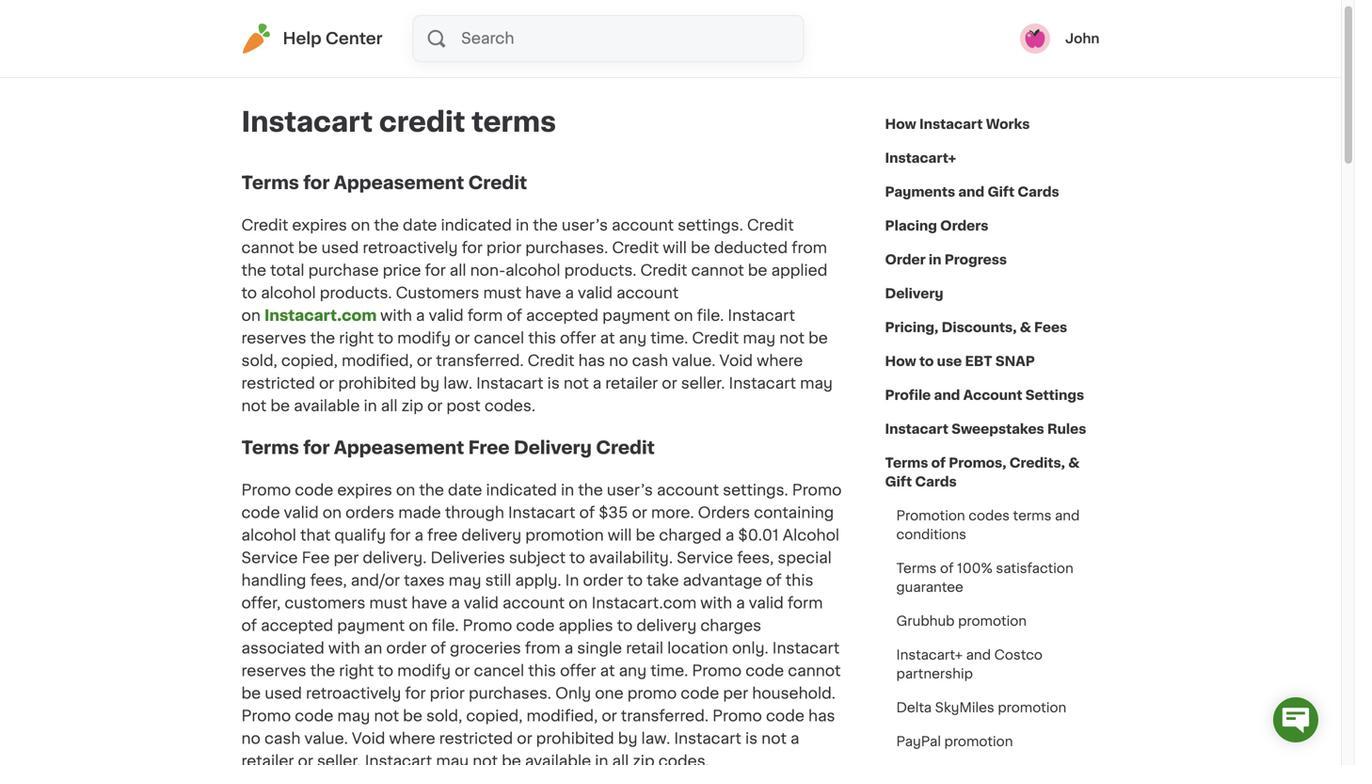 Task type: vqa. For each thing, say whether or not it's contained in the screenshot.
4th Enlarge Dog Toys Petco Plush Llama Corn Dog Toy - 6" unknown (opens in a new tab) 'image'
no



Task type: locate. For each thing, give the bounding box(es) containing it.
orders up charged
[[698, 506, 750, 521]]

1 horizontal spatial from
[[792, 241, 828, 256]]

1 vertical spatial order
[[386, 641, 427, 656]]

retroactively down an
[[306, 686, 401, 701]]

fees
[[1035, 321, 1068, 334]]

file. down deducted
[[697, 308, 724, 323]]

promo up handling
[[242, 483, 291, 498]]

0 vertical spatial cancel
[[474, 331, 525, 346]]

1 horizontal spatial have
[[526, 286, 562, 301]]

instacart.com down purchase
[[265, 308, 380, 323]]

2 reserves from the top
[[242, 664, 307, 679]]

0 horizontal spatial prohibited
[[338, 376, 417, 391]]

1 offer from the top
[[560, 331, 597, 346]]

cards inside terms of promos, credits, & gift cards
[[916, 475, 957, 489]]

date
[[403, 218, 437, 233], [448, 483, 482, 498]]

this inside with a valid form of accepted payment on file. instacart reserves the right to modify or cancel this offer at any time. credit may not be sold, copied, modified, or transferred. credit has no cash value. void where restricted or prohibited by law. instacart is not a retailer or seller. instacart may not be available in all zip or post codes.
[[528, 331, 556, 346]]

0 vertical spatial order
[[583, 573, 624, 588]]

have inside the promo code expires on the date indicated in the user's account settings. promo code valid on orders made through instacart of $35 or more. orders containing alcohol that qualify for a free delivery promotion will be charged a $0.01 alcohol service fee per delivery. deliveries subject to availability. service fees, special handling fees, and/or taxes may still apply. in order to take advantage of this offer, customers must have a valid account on instacart.com with a valid form of accepted payment on file. promo code applies to delivery charges associated with an order of groceries from a single retail location only. instacart reserves the right to modify or cancel this offer at any time. promo code cannot be used retroactively for prior purchases. only one promo code per household. promo code may not be sold, copied, modified, or transferred. promo code has no cash value. void where restricted or prohibited by law. instacart is not a retailer or seller. instacart may not be available in all zip codes.
[[412, 596, 448, 611]]

terms for credit
[[472, 109, 556, 136]]

retailer
[[606, 376, 658, 391], [242, 754, 294, 765]]

this
[[528, 331, 556, 346], [786, 573, 814, 588], [528, 664, 556, 679]]

1 horizontal spatial file.
[[697, 308, 724, 323]]

with left an
[[328, 641, 360, 656]]

reserves down associated
[[242, 664, 307, 679]]

right inside with a valid form of accepted payment on file. instacart reserves the right to modify or cancel this offer at any time. credit may not be sold, copied, modified, or transferred. credit has no cash value. void where restricted or prohibited by law. instacart is not a retailer or seller. instacart may not be available in all zip or post codes.
[[339, 331, 374, 346]]

law. down promo
[[642, 732, 671, 747]]

seller. inside the promo code expires on the date indicated in the user's account settings. promo code valid on orders made through instacart of $35 or more. orders containing alcohol that qualify for a free delivery promotion will be charged a $0.01 alcohol service fee per delivery. deliveries subject to availability. service fees, special handling fees, and/or taxes may still apply. in order to take advantage of this offer, customers must have a valid account on instacart.com with a valid form of accepted payment on file. promo code applies to delivery charges associated with an order of groceries from a single retail location only. instacart reserves the right to modify or cancel this offer at any time. promo code cannot be used retroactively for prior purchases. only one promo code per household. promo code may not be sold, copied, modified, or transferred. promo code has no cash value. void where restricted or prohibited by law. instacart is not a retailer or seller. instacart may not be available in all zip codes.
[[317, 754, 361, 765]]

per down qualify
[[334, 551, 359, 566]]

in inside with a valid form of accepted payment on file. instacart reserves the right to modify or cancel this offer at any time. credit may not be sold, copied, modified, or transferred. credit has no cash value. void where restricted or prohibited by law. instacart is not a retailer or seller. instacart may not be available in all zip or post codes.
[[364, 399, 377, 414]]

from up 'applied'
[[792, 241, 828, 256]]

cancel down the 'groceries'
[[474, 664, 525, 679]]

0 vertical spatial void
[[720, 354, 753, 369]]

1 vertical spatial orders
[[698, 506, 750, 521]]

1 how from the top
[[886, 118, 917, 131]]

codes. down promo
[[659, 754, 710, 765]]

form inside with a valid form of accepted payment on file. instacart reserves the right to modify or cancel this offer at any time. credit may not be sold, copied, modified, or transferred. credit has no cash value. void where restricted or prohibited by law. instacart is not a retailer or seller. instacart may not be available in all zip or post codes.
[[468, 308, 503, 323]]

1 horizontal spatial seller.
[[681, 376, 725, 391]]

all left non-
[[450, 263, 467, 278]]

and inside "instacart+ and costco partnership"
[[967, 649, 991, 662]]

&
[[1020, 321, 1032, 334], [1069, 457, 1080, 470]]

0 vertical spatial accepted
[[526, 308, 599, 323]]

0 vertical spatial offer
[[560, 331, 597, 346]]

0 vertical spatial any
[[619, 331, 647, 346]]

and/or
[[351, 573, 400, 588]]

service down charged
[[677, 551, 734, 566]]

$0.01
[[739, 528, 779, 543]]

total
[[270, 263, 305, 278]]

date up price at the top of page
[[403, 218, 437, 233]]

1 vertical spatial how
[[886, 355, 917, 368]]

1 vertical spatial retailer
[[242, 754, 294, 765]]

terms right credit
[[472, 109, 556, 136]]

1 horizontal spatial &
[[1069, 457, 1080, 470]]

0 horizontal spatial prior
[[430, 686, 465, 701]]

codes. inside the promo code expires on the date indicated in the user's account settings. promo code valid on orders made through instacart of $35 or more. orders containing alcohol that qualify for a free delivery promotion will be charged a $0.01 alcohol service fee per delivery. deliveries subject to availability. service fees, special handling fees, and/or taxes may still apply. in order to take advantage of this offer, customers must have a valid account on instacart.com with a valid form of accepted payment on file. promo code applies to delivery charges associated with an order of groceries from a single retail location only. instacart reserves the right to modify or cancel this offer at any time. promo code cannot be used retroactively for prior purchases. only one promo code per household. promo code may not be sold, copied, modified, or transferred. promo code has no cash value. void where restricted or prohibited by law. instacart is not a retailer or seller. instacart may not be available in all zip codes.
[[659, 754, 710, 765]]

taxes
[[404, 573, 445, 588]]

1 vertical spatial settings.
[[723, 483, 789, 498]]

accepted
[[526, 308, 599, 323], [261, 619, 333, 634]]

settings. up "containing"
[[723, 483, 789, 498]]

cash inside the promo code expires on the date indicated in the user's account settings. promo code valid on orders made through instacart of $35 or more. orders containing alcohol that qualify for a free delivery promotion will be charged a $0.01 alcohol service fee per delivery. deliveries subject to availability. service fees, special handling fees, and/or taxes may still apply. in order to take advantage of this offer, customers must have a valid account on instacart.com with a valid form of accepted payment on file. promo code applies to delivery charges associated with an order of groceries from a single retail location only. instacart reserves the right to modify or cancel this offer at any time. promo code cannot be used retroactively for prior purchases. only one promo code per household. promo code may not be sold, copied, modified, or transferred. promo code has no cash value. void where restricted or prohibited by law. instacart is not a retailer or seller. instacart may not be available in all zip codes.
[[265, 732, 301, 747]]

0 vertical spatial date
[[403, 218, 437, 233]]

1 horizontal spatial accepted
[[526, 308, 599, 323]]

from inside 'credit expires on the date indicated in the user's account settings. credit cannot be used retroactively for prior purchases. credit will be deducted from the total purchase price for all non-alcohol products. credit cannot be applied to alcohol products. customers must have a valid account on'
[[792, 241, 828, 256]]

user's inside 'credit expires on the date indicated in the user's account settings. credit cannot be used retroactively for prior purchases. credit will be deducted from the total purchase price for all non-alcohol products. credit cannot be applied to alcohol products. customers must have a valid account on'
[[562, 218, 608, 233]]

law. inside with a valid form of accepted payment on file. instacart reserves the right to modify or cancel this offer at any time. credit may not be sold, copied, modified, or transferred. credit has no cash value. void where restricted or prohibited by law. instacart is not a retailer or seller. instacart may not be available in all zip or post codes.
[[444, 376, 473, 391]]

settings.
[[678, 218, 744, 233], [723, 483, 789, 498]]

0 vertical spatial law.
[[444, 376, 473, 391]]

user avatar image
[[1021, 24, 1051, 54]]

1 horizontal spatial service
[[677, 551, 734, 566]]

1 vertical spatial prohibited
[[536, 732, 615, 747]]

zip
[[402, 399, 424, 414], [633, 754, 655, 765]]

reserves
[[242, 331, 307, 346], [242, 664, 307, 679]]

valid inside with a valid form of accepted payment on file. instacart reserves the right to modify or cancel this offer at any time. credit may not be sold, copied, modified, or transferred. credit has no cash value. void where restricted or prohibited by law. instacart is not a retailer or seller. instacart may not be available in all zip or post codes.
[[429, 308, 464, 323]]

products.
[[565, 263, 637, 278], [320, 286, 392, 301]]

how for how instacart works
[[886, 118, 917, 131]]

void inside the promo code expires on the date indicated in the user's account settings. promo code valid on orders made through instacart of $35 or more. orders containing alcohol that qualify for a free delivery promotion will be charged a $0.01 alcohol service fee per delivery. deliveries subject to availability. service fees, special handling fees, and/or taxes may still apply. in order to take advantage of this offer, customers must have a valid account on instacart.com with a valid form of accepted payment on file. promo code applies to delivery charges associated with an order of groceries from a single retail location only. instacart reserves the right to modify or cancel this offer at any time. promo code cannot be used retroactively for prior purchases. only one promo code per household. promo code may not be sold, copied, modified, or transferred. promo code has no cash value. void where restricted or prohibited by law. instacart is not a retailer or seller. instacart may not be available in all zip codes.
[[352, 732, 386, 747]]

restricted down the 'groceries'
[[439, 732, 513, 747]]

promo
[[242, 483, 291, 498], [793, 483, 842, 498], [463, 619, 512, 634], [692, 664, 742, 679], [242, 709, 291, 724], [713, 709, 763, 724]]

promotion
[[897, 509, 966, 523]]

right down an
[[339, 664, 374, 679]]

promotion down costco
[[998, 701, 1067, 715]]

1 right from the top
[[339, 331, 374, 346]]

cards
[[1018, 185, 1060, 199], [916, 475, 957, 489]]

prohibited
[[338, 376, 417, 391], [536, 732, 615, 747]]

1 vertical spatial form
[[788, 596, 823, 611]]

an
[[364, 641, 383, 656]]

0 vertical spatial zip
[[402, 399, 424, 414]]

guarantee
[[897, 581, 964, 594]]

the inside with a valid form of accepted payment on file. instacart reserves the right to modify or cancel this offer at any time. credit may not be sold, copied, modified, or transferred. credit has no cash value. void where restricted or prohibited by law. instacart is not a retailer or seller. instacart may not be available in all zip or post codes.
[[310, 331, 335, 346]]

copied, down the 'groceries'
[[466, 709, 523, 724]]

or
[[455, 331, 470, 346], [417, 354, 432, 369], [319, 376, 335, 391], [662, 376, 678, 391], [427, 399, 443, 414], [632, 506, 648, 521], [455, 664, 470, 679], [602, 709, 617, 724], [517, 732, 533, 747], [298, 754, 313, 765]]

0 vertical spatial payment
[[603, 308, 670, 323]]

used
[[322, 241, 359, 256], [265, 686, 302, 701]]

1 service from the left
[[242, 551, 298, 566]]

right inside the promo code expires on the date indicated in the user's account settings. promo code valid on orders made through instacart of $35 or more. orders containing alcohol that qualify for a free delivery promotion will be charged a $0.01 alcohol service fee per delivery. deliveries subject to availability. service fees, special handling fees, and/or taxes may still apply. in order to take advantage of this offer, customers must have a valid account on instacart.com with a valid form of accepted payment on file. promo code applies to delivery charges associated with an order of groceries from a single retail location only. instacart reserves the right to modify or cancel this offer at any time. promo code cannot be used retroactively for prior purchases. only one promo code per household. promo code may not be sold, copied, modified, or transferred. promo code has no cash value. void where restricted or prohibited by law. instacart is not a retailer or seller. instacart may not be available in all zip codes.
[[339, 664, 374, 679]]

valid up with a valid form of accepted payment on file. instacart reserves the right to modify or cancel this offer at any time. credit may not be sold, copied, modified, or transferred. credit has no cash value. void where restricted or prohibited by law. instacart is not a retailer or seller. instacart may not be available in all zip or post codes.
[[578, 286, 613, 301]]

placing
[[886, 219, 938, 233]]

retail
[[626, 641, 664, 656]]

0 vertical spatial time.
[[651, 331, 689, 346]]

alcohol up handling
[[242, 528, 296, 543]]

placing orders link
[[886, 209, 989, 243]]

price
[[383, 263, 421, 278]]

instacart.com down take
[[592, 596, 697, 611]]

at inside the promo code expires on the date indicated in the user's account settings. promo code valid on orders made through instacart of $35 or more. orders containing alcohol that qualify for a free delivery promotion will be charged a $0.01 alcohol service fee per delivery. deliveries subject to availability. service fees, special handling fees, and/or taxes may still apply. in order to take advantage of this offer, customers must have a valid account on instacart.com with a valid form of accepted payment on file. promo code applies to delivery charges associated with an order of groceries from a single retail location only. instacart reserves the right to modify or cancel this offer at any time. promo code cannot be used retroactively for prior purchases. only one promo code per household. promo code may not be sold, copied, modified, or transferred. promo code has no cash value. void where restricted or prohibited by law. instacart is not a retailer or seller. instacart may not be available in all zip codes.
[[600, 664, 615, 679]]

fees, down $0.01
[[737, 551, 774, 566]]

prior down the 'groceries'
[[430, 686, 465, 701]]

instacart.com
[[265, 308, 380, 323], [592, 596, 697, 611]]

per down only.
[[723, 686, 749, 701]]

0 vertical spatial modify
[[397, 331, 451, 346]]

in
[[516, 218, 529, 233], [929, 253, 942, 266], [364, 399, 377, 414], [561, 483, 574, 498], [595, 754, 609, 765]]

1 appeasement from the top
[[334, 174, 464, 192]]

prior inside the promo code expires on the date indicated in the user's account settings. promo code valid on orders made through instacart of $35 or more. orders containing alcohol that qualify for a free delivery promotion will be charged a $0.01 alcohol service fee per delivery. deliveries subject to availability. service fees, special handling fees, and/or taxes may still apply. in order to take advantage of this offer, customers must have a valid account on instacart.com with a valid form of accepted payment on file. promo code applies to delivery charges associated with an order of groceries from a single retail location only. instacart reserves the right to modify or cancel this offer at any time. promo code cannot be used retroactively for prior purchases. only one promo code per household. promo code may not be sold, copied, modified, or transferred. promo code has no cash value. void where restricted or prohibited by law. instacart is not a retailer or seller. instacart may not be available in all zip codes.
[[430, 686, 465, 701]]

and up placing orders
[[959, 185, 985, 199]]

delivery right free
[[514, 439, 592, 457]]

settings. up deducted
[[678, 218, 744, 233]]

gift down works
[[988, 185, 1015, 199]]

1 horizontal spatial must
[[483, 286, 522, 301]]

appeasement for free
[[334, 439, 464, 457]]

0 vertical spatial user's
[[562, 218, 608, 233]]

cancel down non-
[[474, 331, 525, 346]]

0 horizontal spatial copied,
[[281, 354, 338, 369]]

2 modify from the top
[[397, 664, 451, 679]]

1 cancel from the top
[[474, 331, 525, 346]]

terms right codes
[[1014, 509, 1052, 523]]

1 horizontal spatial prohibited
[[536, 732, 615, 747]]

0 vertical spatial delivery
[[886, 287, 944, 300]]

1 horizontal spatial terms
[[1014, 509, 1052, 523]]

1 horizontal spatial law.
[[642, 732, 671, 747]]

order
[[583, 573, 624, 588], [386, 641, 427, 656]]

0 vertical spatial transferred.
[[436, 354, 524, 369]]

retroactively
[[363, 241, 458, 256], [306, 686, 401, 701]]

and down use
[[935, 389, 961, 402]]

instacart+ for instacart+
[[886, 152, 957, 165]]

value.
[[672, 354, 716, 369], [305, 732, 348, 747]]

date inside the promo code expires on the date indicated in the user's account settings. promo code valid on orders made through instacart of $35 or more. orders containing alcohol that qualify for a free delivery promotion will be charged a $0.01 alcohol service fee per delivery. deliveries subject to availability. service fees, special handling fees, and/or taxes may still apply. in order to take advantage of this offer, customers must have a valid account on instacart.com with a valid form of accepted payment on file. promo code applies to delivery charges associated with an order of groceries from a single retail location only. instacart reserves the right to modify or cancel this offer at any time. promo code cannot be used retroactively for prior purchases. only one promo code per household. promo code may not be sold, copied, modified, or transferred. promo code has no cash value. void where restricted or prohibited by law. instacart is not a retailer or seller. instacart may not be available in all zip codes.
[[448, 483, 482, 498]]

0 horizontal spatial file.
[[432, 619, 459, 634]]

per
[[334, 551, 359, 566], [723, 686, 749, 701]]

0 vertical spatial instacart+
[[886, 152, 957, 165]]

cannot up total
[[242, 241, 294, 256]]

& inside terms of promos, credits, & gift cards
[[1069, 457, 1080, 470]]

order in progress
[[886, 253, 1008, 266]]

2 vertical spatial cannot
[[788, 664, 841, 679]]

orders inside the promo code expires on the date indicated in the user's account settings. promo code valid on orders made through instacart of $35 or more. orders containing alcohol that qualify for a free delivery promotion will be charged a $0.01 alcohol service fee per delivery. deliveries subject to availability. service fees, special handling fees, and/or taxes may still apply. in order to take advantage of this offer, customers must have a valid account on instacart.com with a valid form of accepted payment on file. promo code applies to delivery charges associated with an order of groceries from a single retail location only. instacart reserves the right to modify or cancel this offer at any time. promo code cannot be used retroactively for prior purchases. only one promo code per household. promo code may not be sold, copied, modified, or transferred. promo code has no cash value. void where restricted or prohibited by law. instacart is not a retailer or seller. instacart may not be available in all zip codes.
[[698, 506, 750, 521]]

1 vertical spatial has
[[809, 709, 836, 724]]

how inside how to use ebt snap link
[[886, 355, 917, 368]]

modify down the 'groceries'
[[397, 664, 451, 679]]

offer up only
[[560, 664, 597, 679]]

terms for terms of promos, credits, & gift cards
[[886, 457, 929, 470]]

transferred. inside with a valid form of accepted payment on file. instacart reserves the right to modify or cancel this offer at any time. credit may not be sold, copied, modified, or transferred. credit has no cash value. void where restricted or prohibited by law. instacart is not a retailer or seller. instacart may not be available in all zip or post codes.
[[436, 354, 524, 369]]

form down special
[[788, 596, 823, 611]]

valid down customers
[[429, 308, 464, 323]]

cannot up 'household.'
[[788, 664, 841, 679]]

1 vertical spatial gift
[[886, 475, 912, 489]]

transferred. down promo
[[621, 709, 709, 724]]

void
[[720, 354, 753, 369], [352, 732, 386, 747]]

zip left post
[[402, 399, 424, 414]]

this down 'credit expires on the date indicated in the user's account settings. credit cannot be used retroactively for prior purchases. credit will be deducted from the total purchase price for all non-alcohol products. credit cannot be applied to alcohol products. customers must have a valid account on'
[[528, 331, 556, 346]]

1 horizontal spatial restricted
[[439, 732, 513, 747]]

sold, down the 'groceries'
[[426, 709, 463, 724]]

0 vertical spatial seller.
[[681, 376, 725, 391]]

containing
[[754, 506, 834, 521]]

cancel inside the promo code expires on the date indicated in the user's account settings. promo code valid on orders made through instacart of $35 or more. orders containing alcohol that qualify for a free delivery promotion will be charged a $0.01 alcohol service fee per delivery. deliveries subject to availability. service fees, special handling fees, and/or taxes may still apply. in order to take advantage of this offer, customers must have a valid account on instacart.com with a valid form of accepted payment on file. promo code applies to delivery charges associated with an order of groceries from a single retail location only. instacart reserves the right to modify or cancel this offer at any time. promo code cannot be used retroactively for prior purchases. only one promo code per household. promo code may not be sold, copied, modified, or transferred. promo code has no cash value. void where restricted or prohibited by law. instacart is not a retailer or seller. instacart may not be available in all zip codes.
[[474, 664, 525, 679]]

0 horizontal spatial zip
[[402, 399, 424, 414]]

0 horizontal spatial is
[[548, 376, 560, 391]]

0 vertical spatial copied,
[[281, 354, 338, 369]]

0 vertical spatial retailer
[[606, 376, 658, 391]]

offer inside the promo code expires on the date indicated in the user's account settings. promo code valid on orders made through instacart of $35 or more. orders containing alcohol that qualify for a free delivery promotion will be charged a $0.01 alcohol service fee per delivery. deliveries subject to availability. service fees, special handling fees, and/or taxes may still apply. in order to take advantage of this offer, customers must have a valid account on instacart.com with a valid form of accepted payment on file. promo code applies to delivery charges associated with an order of groceries from a single retail location only. instacart reserves the right to modify or cancel this offer at any time. promo code cannot be used retroactively for prior purchases. only one promo code per household. promo code may not be sold, copied, modified, or transferred. promo code has no cash value. void where restricted or prohibited by law. instacart is not a retailer or seller. instacart may not be available in all zip codes.
[[560, 664, 597, 679]]

orders inside placing orders link
[[941, 219, 989, 233]]

1 vertical spatial indicated
[[486, 483, 557, 498]]

promotion codes terms and conditions link
[[886, 499, 1100, 552]]

offer inside with a valid form of accepted payment on file. instacart reserves the right to modify or cancel this offer at any time. credit may not be sold, copied, modified, or transferred. credit has no cash value. void where restricted or prohibited by law. instacart is not a retailer or seller. instacart may not be available in all zip or post codes.
[[560, 331, 597, 346]]

purchases. inside the promo code expires on the date indicated in the user's account settings. promo code valid on orders made through instacart of $35 or more. orders containing alcohol that qualify for a free delivery promotion will be charged a $0.01 alcohol service fee per delivery. deliveries subject to availability. service fees, special handling fees, and/or taxes may still apply. in order to take advantage of this offer, customers must have a valid account on instacart.com with a valid form of accepted payment on file. promo code applies to delivery charges associated with an order of groceries from a single retail location only. instacart reserves the right to modify or cancel this offer at any time. promo code cannot be used retroactively for prior purchases. only one promo code per household. promo code may not be sold, copied, modified, or transferred. promo code has no cash value. void where restricted or prohibited by law. instacart is not a retailer or seller. instacart may not be available in all zip codes.
[[469, 686, 552, 701]]

code down only.
[[746, 664, 785, 679]]

1 vertical spatial codes.
[[659, 754, 710, 765]]

payment inside the promo code expires on the date indicated in the user's account settings. promo code valid on orders made through instacart of $35 or more. orders containing alcohol that qualify for a free delivery promotion will be charged a $0.01 alcohol service fee per delivery. deliveries subject to availability. service fees, special handling fees, and/or taxes may still apply. in order to take advantage of this offer, customers must have a valid account on instacart.com with a valid form of accepted payment on file. promo code applies to delivery charges associated with an order of groceries from a single retail location only. instacart reserves the right to modify or cancel this offer at any time. promo code cannot be used retroactively for prior purchases. only one promo code per household. promo code may not be sold, copied, modified, or transferred. promo code has no cash value. void where restricted or prohibited by law. instacart is not a retailer or seller. instacart may not be available in all zip codes.
[[337, 619, 405, 634]]

promotion inside 'paypal promotion' link
[[945, 735, 1014, 749]]

retroactively inside the promo code expires on the date indicated in the user's account settings. promo code valid on orders made through instacart of $35 or more. orders containing alcohol that qualify for a free delivery promotion will be charged a $0.01 alcohol service fee per delivery. deliveries subject to availability. service fees, special handling fees, and/or taxes may still apply. in order to take advantage of this offer, customers must have a valid account on instacart.com with a valid form of accepted payment on file. promo code applies to delivery charges associated with an order of groceries from a single retail location only. instacart reserves the right to modify or cancel this offer at any time. promo code cannot be used retroactively for prior purchases. only one promo code per household. promo code may not be sold, copied, modified, or transferred. promo code has no cash value. void where restricted or prohibited by law. instacart is not a retailer or seller. instacart may not be available in all zip codes.
[[306, 686, 401, 701]]

cards up promotion
[[916, 475, 957, 489]]

1 any from the top
[[619, 331, 647, 346]]

free
[[427, 528, 458, 543]]

2 at from the top
[[600, 664, 615, 679]]

retroactively up price at the top of page
[[363, 241, 458, 256]]

alcohol inside the promo code expires on the date indicated in the user's account settings. promo code valid on orders made through instacart of $35 or more. orders containing alcohol that qualify for a free delivery promotion will be charged a $0.01 alcohol service fee per delivery. deliveries subject to availability. service fees, special handling fees, and/or taxes may still apply. in order to take advantage of this offer, customers must have a valid account on instacart.com with a valid form of accepted payment on file. promo code applies to delivery charges associated with an order of groceries from a single retail location only. instacart reserves the right to modify or cancel this offer at any time. promo code cannot be used retroactively for prior purchases. only one promo code per household. promo code may not be sold, copied, modified, or transferred. promo code has no cash value. void where restricted or prohibited by law. instacart is not a retailer or seller. instacart may not be available in all zip codes.
[[242, 528, 296, 543]]

from down applies
[[525, 641, 561, 656]]

0 vertical spatial no
[[609, 354, 629, 369]]

delivery up retail
[[637, 619, 697, 634]]

accepted inside with a valid form of accepted payment on file. instacart reserves the right to modify or cancel this offer at any time. credit may not be sold, copied, modified, or transferred. credit has no cash value. void where restricted or prohibited by law. instacart is not a retailer or seller. instacart may not be available in all zip or post codes.
[[526, 308, 599, 323]]

indicated up non-
[[441, 218, 512, 233]]

delivery up pricing,
[[886, 287, 944, 300]]

0 vertical spatial right
[[339, 331, 374, 346]]

copied, down instacart.com link
[[281, 354, 338, 369]]

1 vertical spatial products.
[[320, 286, 392, 301]]

appeasement up made
[[334, 439, 464, 457]]

must down non-
[[483, 286, 522, 301]]

from
[[792, 241, 828, 256], [525, 641, 561, 656]]

0 horizontal spatial law.
[[444, 376, 473, 391]]

user's inside the promo code expires on the date indicated in the user's account settings. promo code valid on orders made through instacart of $35 or more. orders containing alcohol that qualify for a free delivery promotion will be charged a $0.01 alcohol service fee per delivery. deliveries subject to availability. service fees, special handling fees, and/or taxes may still apply. in order to take advantage of this offer, customers must have a valid account on instacart.com with a valid form of accepted payment on file. promo code applies to delivery charges associated with an order of groceries from a single retail location only. instacart reserves the right to modify or cancel this offer at any time. promo code cannot be used retroactively for prior purchases. only one promo code per household. promo code may not be sold, copied, modified, or transferred. promo code has no cash value. void where restricted or prohibited by law. instacart is not a retailer or seller. instacart may not be available in all zip codes.
[[607, 483, 653, 498]]

available
[[294, 399, 360, 414], [525, 754, 591, 765]]

1 vertical spatial modified,
[[527, 709, 598, 724]]

to inside with a valid form of accepted payment on file. instacart reserves the right to modify or cancel this offer at any time. credit may not be sold, copied, modified, or transferred. credit has no cash value. void where restricted or prohibited by law. instacart is not a retailer or seller. instacart may not be available in all zip or post codes.
[[378, 331, 394, 346]]

2 vertical spatial all
[[612, 754, 629, 765]]

discounts,
[[942, 321, 1017, 334]]

file. inside with a valid form of accepted payment on file. instacart reserves the right to modify or cancel this offer at any time. credit may not be sold, copied, modified, or transferred. credit has no cash value. void where restricted or prohibited by law. instacart is not a retailer or seller. instacart may not be available in all zip or post codes.
[[697, 308, 724, 323]]

this down special
[[786, 573, 814, 588]]

with down advantage
[[701, 596, 733, 611]]

and down credits,
[[1055, 509, 1080, 523]]

with inside with a valid form of accepted payment on file. instacart reserves the right to modify or cancel this offer at any time. credit may not be sold, copied, modified, or transferred. credit has no cash value. void where restricted or prohibited by law. instacart is not a retailer or seller. instacart may not be available in all zip or post codes.
[[380, 308, 412, 323]]

codes. right post
[[485, 399, 536, 414]]

1 vertical spatial by
[[618, 732, 638, 747]]

0 horizontal spatial value.
[[305, 732, 348, 747]]

0 vertical spatial file.
[[697, 308, 724, 323]]

1 vertical spatial time.
[[651, 664, 689, 679]]

1 vertical spatial right
[[339, 664, 374, 679]]

terms inside terms of 100% satisfaction guarantee
[[897, 562, 937, 575]]

instacart+ up payments
[[886, 152, 957, 165]]

fees, up the customers
[[310, 573, 347, 588]]

delta
[[897, 701, 932, 715]]

progress
[[945, 253, 1008, 266]]

0 vertical spatial form
[[468, 308, 503, 323]]

by down one
[[618, 732, 638, 747]]

2 appeasement from the top
[[334, 439, 464, 457]]

order
[[886, 253, 926, 266]]

0 vertical spatial is
[[548, 376, 560, 391]]

prohibited down instacart.com link
[[338, 376, 417, 391]]

no inside the promo code expires on the date indicated in the user's account settings. promo code valid on orders made through instacart of $35 or more. orders containing alcohol that qualify for a free delivery promotion will be charged a $0.01 alcohol service fee per delivery. deliveries subject to availability. service fees, special handling fees, and/or taxes may still apply. in order to take advantage of this offer, customers must have a valid account on instacart.com with a valid form of accepted payment on file. promo code applies to delivery charges associated with an order of groceries from a single retail location only. instacart reserves the right to modify or cancel this offer at any time. promo code cannot be used retroactively for prior purchases. only one promo code per household. promo code may not be sold, copied, modified, or transferred. promo code has no cash value. void where restricted or prohibited by law. instacart is not a retailer or seller. instacart may not be available in all zip codes.
[[242, 732, 261, 747]]

0 horizontal spatial retailer
[[242, 754, 294, 765]]

1 vertical spatial date
[[448, 483, 482, 498]]

transferred. up post
[[436, 354, 524, 369]]

1 time. from the top
[[651, 331, 689, 346]]

1 vertical spatial seller.
[[317, 754, 361, 765]]

2 right from the top
[[339, 664, 374, 679]]

cash inside with a valid form of accepted payment on file. instacart reserves the right to modify or cancel this offer at any time. credit may not be sold, copied, modified, or transferred. credit has no cash value. void where restricted or prohibited by law. instacart is not a retailer or seller. instacart may not be available in all zip or post codes.
[[632, 354, 669, 369]]

1 vertical spatial appeasement
[[334, 439, 464, 457]]

this up only
[[528, 664, 556, 679]]

0 horizontal spatial no
[[242, 732, 261, 747]]

where inside the promo code expires on the date indicated in the user's account settings. promo code valid on orders made through instacart of $35 or more. orders containing alcohol that qualify for a free delivery promotion will be charged a $0.01 alcohol service fee per delivery. deliveries subject to availability. service fees, special handling fees, and/or taxes may still apply. in order to take advantage of this offer, customers must have a valid account on instacart.com with a valid form of accepted payment on file. promo code applies to delivery charges associated with an order of groceries from a single retail location only. instacart reserves the right to modify or cancel this offer at any time. promo code cannot be used retroactively for prior purchases. only one promo code per household. promo code may not be sold, copied, modified, or transferred. promo code has no cash value. void where restricted or prohibited by law. instacart is not a retailer or seller. instacart may not be available in all zip codes.
[[389, 732, 436, 747]]

how up instacart+ link
[[886, 118, 917, 131]]

service up handling
[[242, 551, 298, 566]]

expires up orders at the bottom of page
[[337, 483, 392, 498]]

2 cancel from the top
[[474, 664, 525, 679]]

center
[[326, 31, 383, 47]]

alcohol
[[783, 528, 840, 543]]

all inside with a valid form of accepted payment on file. instacart reserves the right to modify or cancel this offer at any time. credit may not be sold, copied, modified, or transferred. credit has no cash value. void where restricted or prohibited by law. instacart is not a retailer or seller. instacart may not be available in all zip or post codes.
[[381, 399, 398, 414]]

1 vertical spatial reserves
[[242, 664, 307, 679]]

2 how from the top
[[886, 355, 917, 368]]

will left deducted
[[663, 241, 687, 256]]

all up terms for appeasement free delivery credit
[[381, 399, 398, 414]]

0 horizontal spatial delivery
[[462, 528, 522, 543]]

2 vertical spatial alcohol
[[242, 528, 296, 543]]

order right an
[[386, 641, 427, 656]]

expires up purchase
[[292, 218, 347, 233]]

how for how to use ebt snap
[[886, 355, 917, 368]]

1 at from the top
[[600, 331, 615, 346]]

have down taxes
[[412, 596, 448, 611]]

0 horizontal spatial transferred.
[[436, 354, 524, 369]]

with
[[380, 308, 412, 323], [701, 596, 733, 611], [328, 641, 360, 656]]

1 reserves from the top
[[242, 331, 307, 346]]

by inside the promo code expires on the date indicated in the user's account settings. promo code valid on orders made through instacart of $35 or more. orders containing alcohol that qualify for a free delivery promotion will be charged a $0.01 alcohol service fee per delivery. deliveries subject to availability. service fees, special handling fees, and/or taxes may still apply. in order to take advantage of this offer, customers must have a valid account on instacart.com with a valid form of accepted payment on file. promo code applies to delivery charges associated with an order of groceries from a single retail location only. instacart reserves the right to modify or cancel this offer at any time. promo code cannot be used retroactively for prior purchases. only one promo code per household. promo code may not be sold, copied, modified, or transferred. promo code has no cash value. void where restricted or prohibited by law. instacart is not a retailer or seller. instacart may not be available in all zip codes.
[[618, 732, 638, 747]]

1 horizontal spatial is
[[746, 732, 758, 747]]

zip inside the promo code expires on the date indicated in the user's account settings. promo code valid on orders made through instacart of $35 or more. orders containing alcohol that qualify for a free delivery promotion will be charged a $0.01 alcohol service fee per delivery. deliveries subject to availability. service fees, special handling fees, and/or taxes may still apply. in order to take advantage of this offer, customers must have a valid account on instacart.com with a valid form of accepted payment on file. promo code applies to delivery charges associated with an order of groceries from a single retail location only. instacart reserves the right to modify or cancel this offer at any time. promo code cannot be used retroactively for prior purchases. only one promo code per household. promo code may not be sold, copied, modified, or transferred. promo code has no cash value. void where restricted or prohibited by law. instacart is not a retailer or seller. instacart may not be available in all zip codes.
[[633, 754, 655, 765]]

of inside terms of promos, credits, & gift cards
[[932, 457, 946, 470]]

paypal promotion link
[[886, 725, 1025, 759]]

2 any from the top
[[619, 664, 647, 679]]

restricted inside with a valid form of accepted payment on file. instacart reserves the right to modify or cancel this offer at any time. credit may not be sold, copied, modified, or transferred. credit has no cash value. void where restricted or prohibited by law. instacart is not a retailer or seller. instacart may not be available in all zip or post codes.
[[242, 376, 315, 391]]

1 vertical spatial delivery
[[637, 619, 697, 634]]

0 vertical spatial value.
[[672, 354, 716, 369]]

will
[[663, 241, 687, 256], [608, 528, 632, 543]]

must down and/or
[[369, 596, 408, 611]]

free
[[469, 439, 510, 457]]

pricing, discounts, & fees link
[[886, 311, 1068, 345]]

0 vertical spatial products.
[[565, 263, 637, 278]]

with down price at the top of page
[[380, 308, 412, 323]]

has
[[579, 354, 605, 369], [809, 709, 836, 724]]

code down the apply. in
[[516, 619, 555, 634]]

2 offer from the top
[[560, 664, 597, 679]]

must inside 'credit expires on the date indicated in the user's account settings. credit cannot be used retroactively for prior purchases. credit will be deducted from the total purchase price for all non-alcohol products. credit cannot be applied to alcohol products. customers must have a valid account on'
[[483, 286, 522, 301]]

by
[[420, 376, 440, 391], [618, 732, 638, 747]]

transferred.
[[436, 354, 524, 369], [621, 709, 709, 724]]

made
[[398, 506, 441, 521]]

code
[[295, 483, 334, 498], [242, 506, 280, 521], [516, 619, 555, 634], [746, 664, 785, 679], [681, 686, 720, 701], [295, 709, 334, 724], [766, 709, 805, 724]]

instacart
[[242, 109, 373, 136], [920, 118, 983, 131], [728, 308, 796, 323], [477, 376, 544, 391], [729, 376, 797, 391], [886, 423, 949, 436], [508, 506, 576, 521], [773, 641, 840, 656], [674, 732, 742, 747], [365, 754, 432, 765]]

reserves down instacart.com link
[[242, 331, 307, 346]]

delivery
[[886, 287, 944, 300], [514, 439, 592, 457]]

used down associated
[[265, 686, 302, 701]]

cancel inside with a valid form of accepted payment on file. instacart reserves the right to modify or cancel this offer at any time. credit may not be sold, copied, modified, or transferred. credit has no cash value. void where restricted or prohibited by law. instacart is not a retailer or seller. instacart may not be available in all zip or post codes.
[[474, 331, 525, 346]]

0 vertical spatial has
[[579, 354, 605, 369]]

value. inside the promo code expires on the date indicated in the user's account settings. promo code valid on orders made through instacart of $35 or more. orders containing alcohol that qualify for a free delivery promotion will be charged a $0.01 alcohol service fee per delivery. deliveries subject to availability. service fees, special handling fees, and/or taxes may still apply. in order to take advantage of this offer, customers must have a valid account on instacart.com with a valid form of accepted payment on file. promo code applies to delivery charges associated with an order of groceries from a single retail location only. instacart reserves the right to modify or cancel this offer at any time. promo code cannot be used retroactively for prior purchases. only one promo code per household. promo code may not be sold, copied, modified, or transferred. promo code has no cash value. void where restricted or prohibited by law. instacart is not a retailer or seller. instacart may not be available in all zip codes.
[[305, 732, 348, 747]]

1 modify from the top
[[397, 331, 451, 346]]

sold, down instacart.com link
[[242, 354, 278, 369]]

0 vertical spatial sold,
[[242, 354, 278, 369]]

0 horizontal spatial used
[[265, 686, 302, 701]]

available down instacart.com link
[[294, 399, 360, 414]]

modified, down only
[[527, 709, 598, 724]]

1 horizontal spatial no
[[609, 354, 629, 369]]

and down 'grubhub promotion' link
[[967, 649, 991, 662]]

settings. inside the promo code expires on the date indicated in the user's account settings. promo code valid on orders made through instacart of $35 or more. orders containing alcohol that qualify for a free delivery promotion will be charged a $0.01 alcohol service fee per delivery. deliveries subject to availability. service fees, special handling fees, and/or taxes may still apply. in order to take advantage of this offer, customers must have a valid account on instacart.com with a valid form of accepted payment on file. promo code applies to delivery charges associated with an order of groceries from a single retail location only. instacart reserves the right to modify or cancel this offer at any time. promo code cannot be used retroactively for prior purchases. only one promo code per household. promo code may not be sold, copied, modified, or transferred. promo code has no cash value. void where restricted or prohibited by law. instacart is not a retailer or seller. instacart may not be available in all zip codes.
[[723, 483, 789, 498]]

alcohol up with a valid form of accepted payment on file. instacart reserves the right to modify or cancel this offer at any time. credit may not be sold, copied, modified, or transferred. credit has no cash value. void where restricted or prohibited by law. instacart is not a retailer or seller. instacart may not be available in all zip or post codes.
[[506, 263, 561, 278]]

0 horizontal spatial modified,
[[342, 354, 413, 369]]

law. up post
[[444, 376, 473, 391]]

delivery down "through"
[[462, 528, 522, 543]]

terms inside the promotion codes terms and conditions
[[1014, 509, 1052, 523]]

instacart+ up partnership
[[897, 649, 963, 662]]

by inside with a valid form of accepted payment on file. instacart reserves the right to modify or cancel this offer at any time. credit may not be sold, copied, modified, or transferred. credit has no cash value. void where restricted or prohibited by law. instacart is not a retailer or seller. instacart may not be available in all zip or post codes.
[[420, 376, 440, 391]]

terms
[[242, 174, 299, 192], [242, 439, 299, 457], [886, 457, 929, 470], [897, 562, 937, 575]]

from inside the promo code expires on the date indicated in the user's account settings. promo code valid on orders made through instacart of $35 or more. orders containing alcohol that qualify for a free delivery promotion will be charged a $0.01 alcohol service fee per delivery. deliveries subject to availability. service fees, special handling fees, and/or taxes may still apply. in order to take advantage of this offer, customers must have a valid account on instacart.com with a valid form of accepted payment on file. promo code applies to delivery charges associated with an order of groceries from a single retail location only. instacart reserves the right to modify or cancel this offer at any time. promo code cannot be used retroactively for prior purchases. only one promo code per household. promo code may not be sold, copied, modified, or transferred. promo code has no cash value. void where restricted or prohibited by law. instacart is not a retailer or seller. instacart may not be available in all zip codes.
[[525, 641, 561, 656]]

2 time. from the top
[[651, 664, 689, 679]]

zip down promo
[[633, 754, 655, 765]]

how inside how instacart works link
[[886, 118, 917, 131]]

0 horizontal spatial where
[[389, 732, 436, 747]]

zip inside with a valid form of accepted payment on file. instacart reserves the right to modify or cancel this offer at any time. credit may not be sold, copied, modified, or transferred. credit has no cash value. void where restricted or prohibited by law. instacart is not a retailer or seller. instacart may not be available in all zip or post codes.
[[402, 399, 424, 414]]

user's
[[562, 218, 608, 233], [607, 483, 653, 498]]

advantage
[[683, 573, 763, 588]]

right
[[339, 331, 374, 346], [339, 664, 374, 679]]

prior inside 'credit expires on the date indicated in the user's account settings. credit cannot be used retroactively for prior purchases. credit will be deducted from the total purchase price for all non-alcohol products. credit cannot be applied to alcohol products. customers must have a valid account on'
[[487, 241, 522, 256]]

prohibited down only
[[536, 732, 615, 747]]

seller. inside with a valid form of accepted payment on file. instacart reserves the right to modify or cancel this offer at any time. credit may not be sold, copied, modified, or transferred. credit has no cash value. void where restricted or prohibited by law. instacart is not a retailer or seller. instacart may not be available in all zip or post codes.
[[681, 376, 725, 391]]

0 vertical spatial indicated
[[441, 218, 512, 233]]

may
[[743, 331, 776, 346], [800, 376, 833, 391], [449, 573, 482, 588], [337, 709, 370, 724], [436, 754, 469, 765]]

1 horizontal spatial available
[[525, 754, 591, 765]]

0 horizontal spatial accepted
[[261, 619, 333, 634]]

code down the location
[[681, 686, 720, 701]]

& left fees
[[1020, 321, 1032, 334]]

1 vertical spatial &
[[1069, 457, 1080, 470]]

prior up non-
[[487, 241, 522, 256]]

1 vertical spatial zip
[[633, 754, 655, 765]]

0 horizontal spatial sold,
[[242, 354, 278, 369]]

gift up promotion
[[886, 475, 912, 489]]

modified, down instacart.com link
[[342, 354, 413, 369]]

any inside with a valid form of accepted payment on file. instacart reserves the right to modify or cancel this offer at any time. credit may not be sold, copied, modified, or transferred. credit has no cash value. void where restricted or prohibited by law. instacart is not a retailer or seller. instacart may not be available in all zip or post codes.
[[619, 331, 647, 346]]

1 horizontal spatial modified,
[[527, 709, 598, 724]]

0 horizontal spatial terms
[[472, 109, 556, 136]]

1 vertical spatial payment
[[337, 619, 405, 634]]

code up that
[[295, 483, 334, 498]]

restricted down instacart.com link
[[242, 376, 315, 391]]

the
[[374, 218, 399, 233], [533, 218, 558, 233], [242, 263, 267, 278], [310, 331, 335, 346], [419, 483, 444, 498], [578, 483, 603, 498], [310, 664, 335, 679]]

non-
[[470, 263, 506, 278]]

1 horizontal spatial date
[[448, 483, 482, 498]]

1 vertical spatial available
[[525, 754, 591, 765]]

offer
[[560, 331, 597, 346], [560, 664, 597, 679]]

help
[[283, 31, 322, 47]]

restricted inside the promo code expires on the date indicated in the user's account settings. promo code valid on orders made through instacart of $35 or more. orders containing alcohol that qualify for a free delivery promotion will be charged a $0.01 alcohol service fee per delivery. deliveries subject to availability. service fees, special handling fees, and/or taxes may still apply. in order to take advantage of this offer, customers must have a valid account on instacart.com with a valid form of accepted payment on file. promo code applies to delivery charges associated with an order of groceries from a single retail location only. instacart reserves the right to modify or cancel this offer at any time. promo code cannot be used retroactively for prior purchases. only one promo code per household. promo code may not be sold, copied, modified, or transferred. promo code has no cash value. void where restricted or prohibited by law. instacart is not a retailer or seller. instacart may not be available in all zip codes.
[[439, 732, 513, 747]]

how up profile on the bottom right
[[886, 355, 917, 368]]

to
[[242, 286, 257, 301], [378, 331, 394, 346], [920, 355, 934, 368], [570, 551, 585, 566], [627, 573, 643, 588], [617, 619, 633, 634], [378, 664, 394, 679]]



Task type: describe. For each thing, give the bounding box(es) containing it.
1 horizontal spatial gift
[[988, 185, 1015, 199]]

order in progress link
[[886, 243, 1008, 277]]

time. inside with a valid form of accepted payment on file. instacart reserves the right to modify or cancel this offer at any time. credit may not be sold, copied, modified, or transferred. credit has no cash value. void where restricted or prohibited by law. instacart is not a retailer or seller. instacart may not be available in all zip or post codes.
[[651, 331, 689, 346]]

copied, inside with a valid form of accepted payment on file. instacart reserves the right to modify or cancel this offer at any time. credit may not be sold, copied, modified, or transferred. credit has no cash value. void where restricted or prohibited by law. instacart is not a retailer or seller. instacart may not be available in all zip or post codes.
[[281, 354, 338, 369]]

grubhub promotion link
[[886, 604, 1039, 638]]

gift inside terms of promos, credits, & gift cards
[[886, 475, 912, 489]]

help center
[[283, 31, 383, 47]]

promo code expires on the date indicated in the user's account settings. promo code valid on orders made through instacart of $35 or more. orders containing alcohol that qualify for a free delivery promotion will be charged a $0.01 alcohol service fee per delivery. deliveries subject to availability. service fees, special handling fees, and/or taxes may still apply. in order to take advantage of this offer, customers must have a valid account on instacart.com with a valid form of accepted payment on file. promo code applies to delivery charges associated with an order of groceries from a single retail location only. instacart reserves the right to modify or cancel this offer at any time. promo code cannot be used retroactively for prior purchases. only one promo code per household. promo code may not be sold, copied, modified, or transferred. promo code has no cash value. void where restricted or prohibited by law. instacart is not a retailer or seller. instacart may not be available in all zip codes.
[[242, 483, 842, 765]]

retailer inside the promo code expires on the date indicated in the user's account settings. promo code valid on orders made through instacart of $35 or more. orders containing alcohol that qualify for a free delivery promotion will be charged a $0.01 alcohol service fee per delivery. deliveries subject to availability. service fees, special handling fees, and/or taxes may still apply. in order to take advantage of this offer, customers must have a valid account on instacart.com with a valid form of accepted payment on file. promo code applies to delivery charges associated with an order of groceries from a single retail location only. instacart reserves the right to modify or cancel this offer at any time. promo code cannot be used retroactively for prior purchases. only one promo code per household. promo code may not be sold, copied, modified, or transferred. promo code has no cash value. void where restricted or prohibited by law. instacart is not a retailer or seller. instacart may not be available in all zip codes.
[[242, 754, 294, 765]]

customers
[[285, 596, 366, 611]]

copied, inside the promo code expires on the date indicated in the user's account settings. promo code valid on orders made through instacart of $35 or more. orders containing alcohol that qualify for a free delivery promotion will be charged a $0.01 alcohol service fee per delivery. deliveries subject to availability. service fees, special handling fees, and/or taxes may still apply. in order to take advantage of this offer, customers must have a valid account on instacart.com with a valid form of accepted payment on file. promo code applies to delivery charges associated with an order of groceries from a single retail location only. instacart reserves the right to modify or cancel this offer at any time. promo code cannot be used retroactively for prior purchases. only one promo code per household. promo code may not be sold, copied, modified, or transferred. promo code has no cash value. void where restricted or prohibited by law. instacart is not a retailer or seller. instacart may not be available in all zip codes.
[[466, 709, 523, 724]]

delta skymiles promotion link
[[886, 691, 1078, 725]]

instacart.com inside the promo code expires on the date indicated in the user's account settings. promo code valid on orders made through instacart of $35 or more. orders containing alcohol that qualify for a free delivery promotion will be charged a $0.01 alcohol service fee per delivery. deliveries subject to availability. service fees, special handling fees, and/or taxes may still apply. in order to take advantage of this offer, customers must have a valid account on instacart.com with a valid form of accepted payment on file. promo code applies to delivery charges associated with an order of groceries from a single retail location only. instacart reserves the right to modify or cancel this offer at any time. promo code cannot be used retroactively for prior purchases. only one promo code per household. promo code may not be sold, copied, modified, or transferred. promo code has no cash value. void where restricted or prohibited by law. instacart is not a retailer or seller. instacart may not be available in all zip codes.
[[592, 596, 697, 611]]

grubhub promotion
[[897, 615, 1027, 628]]

more.
[[651, 506, 694, 521]]

0 vertical spatial fees,
[[737, 551, 774, 566]]

void inside with a valid form of accepted payment on file. instacart reserves the right to modify or cancel this offer at any time. credit may not be sold, copied, modified, or transferred. credit has no cash value. void where restricted or prohibited by law. instacart is not a retailer or seller. instacart may not be available in all zip or post codes.
[[720, 354, 753, 369]]

with a valid form of accepted payment on file. instacart reserves the right to modify or cancel this offer at any time. credit may not be sold, copied, modified, or transferred. credit has no cash value. void where restricted or prohibited by law. instacart is not a retailer or seller. instacart may not be available in all zip or post codes.
[[242, 308, 833, 414]]

all inside the promo code expires on the date indicated in the user's account settings. promo code valid on orders made through instacart of $35 or more. orders containing alcohol that qualify for a free delivery promotion will be charged a $0.01 alcohol service fee per delivery. deliveries subject to availability. service fees, special handling fees, and/or taxes may still apply. in order to take advantage of this offer, customers must have a valid account on instacart.com with a valid form of accepted payment on file. promo code applies to delivery charges associated with an order of groceries from a single retail location only. instacart reserves the right to modify or cancel this offer at any time. promo code cannot be used retroactively for prior purchases. only one promo code per household. promo code may not be sold, copied, modified, or transferred. promo code has no cash value. void where restricted or prohibited by law. instacart is not a retailer or seller. instacart may not be available in all zip codes.
[[612, 754, 629, 765]]

0 vertical spatial &
[[1020, 321, 1032, 334]]

must inside the promo code expires on the date indicated in the user's account settings. promo code valid on orders made through instacart of $35 or more. orders containing alcohol that qualify for a free delivery promotion will be charged a $0.01 alcohol service fee per delivery. deliveries subject to availability. service fees, special handling fees, and/or taxes may still apply. in order to take advantage of this offer, customers must have a valid account on instacart.com with a valid form of accepted payment on file. promo code applies to delivery charges associated with an order of groceries from a single retail location only. instacart reserves the right to modify or cancel this offer at any time. promo code cannot be used retroactively for prior purchases. only one promo code per household. promo code may not be sold, copied, modified, or transferred. promo code has no cash value. void where restricted or prohibited by law. instacart is not a retailer or seller. instacart may not be available in all zip codes.
[[369, 596, 408, 611]]

ebt
[[966, 355, 993, 368]]

sold, inside the promo code expires on the date indicated in the user's account settings. promo code valid on orders made through instacart of $35 or more. orders containing alcohol that qualify for a free delivery promotion will be charged a $0.01 alcohol service fee per delivery. deliveries subject to availability. service fees, special handling fees, and/or taxes may still apply. in order to take advantage of this offer, customers must have a valid account on instacart.com with a valid form of accepted payment on file. promo code applies to delivery charges associated with an order of groceries from a single retail location only. instacart reserves the right to modify or cancel this offer at any time. promo code cannot be used retroactively for prior purchases. only one promo code per household. promo code may not be sold, copied, modified, or transferred. promo code has no cash value. void where restricted or prohibited by law. instacart is not a retailer or seller. instacart may not be available in all zip codes.
[[426, 709, 463, 724]]

1 vertical spatial this
[[786, 573, 814, 588]]

how instacart works
[[886, 118, 1030, 131]]

indicated inside the promo code expires on the date indicated in the user's account settings. promo code valid on orders made through instacart of $35 or more. orders containing alcohol that qualify for a free delivery promotion will be charged a $0.01 alcohol service fee per delivery. deliveries subject to availability. service fees, special handling fees, and/or taxes may still apply. in order to take advantage of this offer, customers must have a valid account on instacart.com with a valid form of accepted payment on file. promo code applies to delivery charges associated with an order of groceries from a single retail location only. instacart reserves the right to modify or cancel this offer at any time. promo code cannot be used retroactively for prior purchases. only one promo code per household. promo code may not be sold, copied, modified, or transferred. promo code has no cash value. void where restricted or prohibited by law. instacart is not a retailer or seller. instacart may not be available in all zip codes.
[[486, 483, 557, 498]]

pricing, discounts, & fees
[[886, 321, 1068, 334]]

settings. inside 'credit expires on the date indicated in the user's account settings. credit cannot be used retroactively for prior purchases. credit will be deducted from the total purchase price for all non-alcohol products. credit cannot be applied to alcohol products. customers must have a valid account on'
[[678, 218, 744, 233]]

1 vertical spatial alcohol
[[261, 286, 316, 301]]

where inside with a valid form of accepted payment on file. instacart reserves the right to modify or cancel this offer at any time. credit may not be sold, copied, modified, or transferred. credit has no cash value. void where restricted or prohibited by law. instacart is not a retailer or seller. instacart may not be available in all zip or post codes.
[[757, 354, 803, 369]]

code down associated
[[295, 709, 334, 724]]

a inside 'credit expires on the date indicated in the user's account settings. credit cannot be used retroactively for prior purchases. credit will be deducted from the total purchase price for all non-alcohol products. credit cannot be applied to alcohol products. customers must have a valid account on'
[[565, 286, 574, 301]]

associated
[[242, 641, 325, 656]]

any inside the promo code expires on the date indicated in the user's account settings. promo code valid on orders made through instacart of $35 or more. orders containing alcohol that qualify for a free delivery promotion will be charged a $0.01 alcohol service fee per delivery. deliveries subject to availability. service fees, special handling fees, and/or taxes may still apply. in order to take advantage of this offer, customers must have a valid account on instacart.com with a valid form of accepted payment on file. promo code applies to delivery charges associated with an order of groceries from a single retail location only. instacart reserves the right to modify or cancel this offer at any time. promo code cannot be used retroactively for prior purchases. only one promo code per household. promo code may not be sold, copied, modified, or transferred. promo code has no cash value. void where restricted or prohibited by law. instacart is not a retailer or seller. instacart may not be available in all zip codes.
[[619, 664, 647, 679]]

that
[[300, 528, 331, 543]]

sweepstakes
[[952, 423, 1045, 436]]

prohibited inside with a valid form of accepted payment on file. instacart reserves the right to modify or cancel this offer at any time. credit may not be sold, copied, modified, or transferred. credit has no cash value. void where restricted or prohibited by law. instacart is not a retailer or seller. instacart may not be available in all zip or post codes.
[[338, 376, 417, 391]]

0 horizontal spatial cannot
[[242, 241, 294, 256]]

terms for codes
[[1014, 509, 1052, 523]]

offer,
[[242, 596, 281, 611]]

used inside 'credit expires on the date indicated in the user's account settings. credit cannot be used retroactively for prior purchases. credit will be deducted from the total purchase price for all non-alcohol products. credit cannot be applied to alcohol products. customers must have a valid account on'
[[322, 241, 359, 256]]

promo down the location
[[692, 664, 742, 679]]

help center link
[[242, 24, 383, 54]]

settings
[[1026, 389, 1085, 402]]

subject
[[509, 551, 566, 566]]

promo
[[628, 686, 677, 701]]

charges
[[701, 619, 762, 634]]

and inside the promotion codes terms and conditions
[[1055, 509, 1080, 523]]

valid up charges
[[749, 596, 784, 611]]

2 service from the left
[[677, 551, 734, 566]]

0 vertical spatial instacart.com
[[265, 308, 380, 323]]

through
[[445, 506, 505, 521]]

all inside 'credit expires on the date indicated in the user's account settings. credit cannot be used retroactively for prior purchases. credit will be deducted from the total purchase price for all non-alcohol products. credit cannot be applied to alcohol products. customers must have a valid account on'
[[450, 263, 467, 278]]

purchases. inside 'credit expires on the date indicated in the user's account settings. credit cannot be used retroactively for prior purchases. credit will be deducted from the total purchase price for all non-alcohol products. credit cannot be applied to alcohol products. customers must have a valid account on'
[[526, 241, 608, 256]]

is inside with a valid form of accepted payment on file. instacart reserves the right to modify or cancel this offer at any time. credit may not be sold, copied, modified, or transferred. credit has no cash value. void where restricted or prohibited by law. instacart is not a retailer or seller. instacart may not be available in all zip or post codes.
[[548, 376, 560, 391]]

modify inside with a valid form of accepted payment on file. instacart reserves the right to modify or cancel this offer at any time. credit may not be sold, copied, modified, or transferred. credit has no cash value. void where restricted or prohibited by law. instacart is not a retailer or seller. instacart may not be available in all zip or post codes.
[[397, 331, 451, 346]]

terms of 100% satisfaction guarantee
[[897, 562, 1074, 594]]

1 vertical spatial with
[[701, 596, 733, 611]]

codes. inside with a valid form of accepted payment on file. instacart reserves the right to modify or cancel this offer at any time. credit may not be sold, copied, modified, or transferred. credit has no cash value. void where restricted or prohibited by law. instacart is not a retailer or seller. instacart may not be available in all zip or post codes.
[[485, 399, 536, 414]]

is inside the promo code expires on the date indicated in the user's account settings. promo code valid on orders made through instacart of $35 or more. orders containing alcohol that qualify for a free delivery promotion will be charged a $0.01 alcohol service fee per delivery. deliveries subject to availability. service fees, special handling fees, and/or taxes may still apply. in order to take advantage of this offer, customers must have a valid account on instacart.com with a valid form of accepted payment on file. promo code applies to delivery charges associated with an order of groceries from a single retail location only. instacart reserves the right to modify or cancel this offer at any time. promo code cannot be used retroactively for prior purchases. only one promo code per household. promo code may not be sold, copied, modified, or transferred. promo code has no cash value. void where restricted or prohibited by law. instacart is not a retailer or seller. instacart may not be available in all zip codes.
[[746, 732, 758, 747]]

to inside 'credit expires on the date indicated in the user's account settings. credit cannot be used retroactively for prior purchases. credit will be deducted from the total purchase price for all non-alcohol products. credit cannot be applied to alcohol products. customers must have a valid account on'
[[242, 286, 257, 301]]

john
[[1066, 32, 1100, 45]]

0 vertical spatial per
[[334, 551, 359, 566]]

code down 'household.'
[[766, 709, 805, 724]]

skymiles
[[936, 701, 995, 715]]

instacart+ link
[[886, 141, 957, 175]]

instacart credit terms
[[242, 109, 556, 136]]

accepted inside the promo code expires on the date indicated in the user's account settings. promo code valid on orders made through instacart of $35 or more. orders containing alcohol that qualify for a free delivery promotion will be charged a $0.01 alcohol service fee per delivery. deliveries subject to availability. service fees, special handling fees, and/or taxes may still apply. in order to take advantage of this offer, customers must have a valid account on instacart.com with a valid form of accepted payment on file. promo code applies to delivery charges associated with an order of groceries from a single retail location only. instacart reserves the right to modify or cancel this offer at any time. promo code cannot be used retroactively for prior purchases. only one promo code per household. promo code may not be sold, copied, modified, or transferred. promo code has no cash value. void where restricted or prohibited by law. instacart is not a retailer or seller. instacart may not be available in all zip codes.
[[261, 619, 333, 634]]

take
[[647, 573, 679, 588]]

apply. in
[[515, 573, 579, 588]]

credits,
[[1010, 457, 1066, 470]]

snap
[[996, 355, 1036, 368]]

promo down associated
[[242, 709, 291, 724]]

pricing,
[[886, 321, 939, 334]]

special
[[778, 551, 832, 566]]

terms for appeasement credit
[[242, 174, 527, 192]]

and for account
[[935, 389, 961, 402]]

one
[[595, 686, 624, 701]]

1 horizontal spatial delivery
[[886, 287, 944, 300]]

use
[[937, 355, 962, 368]]

how to use ebt snap
[[886, 355, 1036, 368]]

profile and account settings link
[[886, 378, 1085, 412]]

partnership
[[897, 668, 974, 681]]

2 vertical spatial with
[[328, 641, 360, 656]]

payments and gift cards
[[886, 185, 1060, 199]]

0 vertical spatial delivery
[[462, 528, 522, 543]]

2 vertical spatial this
[[528, 664, 556, 679]]

1 horizontal spatial products.
[[565, 263, 637, 278]]

promotion inside the promo code expires on the date indicated in the user's account settings. promo code valid on orders made through instacart of $35 or more. orders containing alcohol that qualify for a free delivery promotion will be charged a $0.01 alcohol service fee per delivery. deliveries subject to availability. service fees, special handling fees, and/or taxes may still apply. in order to take advantage of this offer, customers must have a valid account on instacart.com with a valid form of accepted payment on file. promo code applies to delivery charges associated with an order of groceries from a single retail location only. instacart reserves the right to modify or cancel this offer at any time. promo code cannot be used retroactively for prior purchases. only one promo code per household. promo code may not be sold, copied, modified, or transferred. promo code has no cash value. void where restricted or prohibited by law. instacart is not a retailer or seller. instacart may not be available in all zip codes.
[[526, 528, 604, 543]]

profile
[[886, 389, 931, 402]]

applies
[[559, 619, 614, 634]]

orders
[[346, 506, 395, 521]]

terms for terms for appeasement credit
[[242, 174, 299, 192]]

payment inside with a valid form of accepted payment on file. instacart reserves the right to modify or cancel this offer at any time. credit may not be sold, copied, modified, or transferred. credit has no cash value. void where restricted or prohibited by law. instacart is not a retailer or seller. instacart may not be available in all zip or post codes.
[[603, 308, 670, 323]]

file. inside the promo code expires on the date indicated in the user's account settings. promo code valid on orders made through instacart of $35 or more. orders containing alcohol that qualify for a free delivery promotion will be charged a $0.01 alcohol service fee per delivery. deliveries subject to availability. service fees, special handling fees, and/or taxes may still apply. in order to take advantage of this offer, customers must have a valid account on instacart.com with a valid form of accepted payment on file. promo code applies to delivery charges associated with an order of groceries from a single retail location only. instacart reserves the right to modify or cancel this offer at any time. promo code cannot be used retroactively for prior purchases. only one promo code per household. promo code may not be sold, copied, modified, or transferred. promo code has no cash value. void where restricted or prohibited by law. instacart is not a retailer or seller. instacart may not be available in all zip codes.
[[432, 619, 459, 634]]

Search search field
[[460, 16, 804, 61]]

have inside 'credit expires on the date indicated in the user's account settings. credit cannot be used retroactively for prior purchases. credit will be deducted from the total purchase price for all non-alcohol products. credit cannot be applied to alcohol products. customers must have a valid account on'
[[526, 286, 562, 301]]

sold, inside with a valid form of accepted payment on file. instacart reserves the right to modify or cancel this offer at any time. credit may not be sold, copied, modified, or transferred. credit has no cash value. void where restricted or prohibited by law. instacart is not a retailer or seller. instacart may not be available in all zip or post codes.
[[242, 354, 278, 369]]

reserves inside with a valid form of accepted payment on file. instacart reserves the right to modify or cancel this offer at any time. credit may not be sold, copied, modified, or transferred. credit has no cash value. void where restricted or prohibited by law. instacart is not a retailer or seller. instacart may not be available in all zip or post codes.
[[242, 331, 307, 346]]

form inside the promo code expires on the date indicated in the user's account settings. promo code valid on orders made through instacart of $35 or more. orders containing alcohol that qualify for a free delivery promotion will be charged a $0.01 alcohol service fee per delivery. deliveries subject to availability. service fees, special handling fees, and/or taxes may still apply. in order to take advantage of this offer, customers must have a valid account on instacart.com with a valid form of accepted payment on file. promo code applies to delivery charges associated with an order of groceries from a single retail location only. instacart reserves the right to modify or cancel this offer at any time. promo code cannot be used retroactively for prior purchases. only one promo code per household. promo code may not be sold, copied, modified, or transferred. promo code has no cash value. void where restricted or prohibited by law. instacart is not a retailer or seller. instacart may not be available in all zip codes.
[[788, 596, 823, 611]]

availability.
[[589, 551, 673, 566]]

cannot inside the promo code expires on the date indicated in the user's account settings. promo code valid on orders made through instacart of $35 or more. orders containing alcohol that qualify for a free delivery promotion will be charged a $0.01 alcohol service fee per delivery. deliveries subject to availability. service fees, special handling fees, and/or taxes may still apply. in order to take advantage of this offer, customers must have a valid account on instacart.com with a valid form of accepted payment on file. promo code applies to delivery charges associated with an order of groceries from a single retail location only. instacart reserves the right to modify or cancel this offer at any time. promo code cannot be used retroactively for prior purchases. only one promo code per household. promo code may not be sold, copied, modified, or transferred. promo code has no cash value. void where restricted or prohibited by law. instacart is not a retailer or seller. instacart may not be available in all zip codes.
[[788, 664, 841, 679]]

still
[[485, 573, 512, 588]]

costco
[[995, 649, 1043, 662]]

retailer inside with a valid form of accepted payment on file. instacart reserves the right to modify or cancel this offer at any time. credit may not be sold, copied, modified, or transferred. credit has no cash value. void where restricted or prohibited by law. instacart is not a retailer or seller. instacart may not be available in all zip or post codes.
[[606, 376, 658, 391]]

how instacart works link
[[886, 107, 1030, 141]]

valid down still
[[464, 596, 499, 611]]

used inside the promo code expires on the date indicated in the user's account settings. promo code valid on orders made through instacart of $35 or more. orders containing alcohol that qualify for a free delivery promotion will be charged a $0.01 alcohol service fee per delivery. deliveries subject to availability. service fees, special handling fees, and/or taxes may still apply. in order to take advantage of this offer, customers must have a valid account on instacart.com with a valid form of accepted payment on file. promo code applies to delivery charges associated with an order of groceries from a single retail location only. instacart reserves the right to modify or cancel this offer at any time. promo code cannot be used retroactively for prior purchases. only one promo code per household. promo code may not be sold, copied, modified, or transferred. promo code has no cash value. void where restricted or prohibited by law. instacart is not a retailer or seller. instacart may not be available in all zip codes.
[[265, 686, 302, 701]]

modified, inside the promo code expires on the date indicated in the user's account settings. promo code valid on orders made through instacart of $35 or more. orders containing alcohol that qualify for a free delivery promotion will be charged a $0.01 alcohol service fee per delivery. deliveries subject to availability. service fees, special handling fees, and/or taxes may still apply. in order to take advantage of this offer, customers must have a valid account on instacart.com with a valid form of accepted payment on file. promo code applies to delivery charges associated with an order of groceries from a single retail location only. instacart reserves the right to modify or cancel this offer at any time. promo code cannot be used retroactively for prior purchases. only one promo code per household. promo code may not be sold, copied, modified, or transferred. promo code has no cash value. void where restricted or prohibited by law. instacart is not a retailer or seller. instacart may not be available in all zip codes.
[[527, 709, 598, 724]]

only.
[[732, 641, 769, 656]]

valid up that
[[284, 506, 319, 521]]

terms for appeasement free delivery credit
[[242, 439, 655, 457]]

will inside the promo code expires on the date indicated in the user's account settings. promo code valid on orders made through instacart of $35 or more. orders containing alcohol that qualify for a free delivery promotion will be charged a $0.01 alcohol service fee per delivery. deliveries subject to availability. service fees, special handling fees, and/or taxes may still apply. in order to take advantage of this offer, customers must have a valid account on instacart.com with a valid form of accepted payment on file. promo code applies to delivery charges associated with an order of groceries from a single retail location only. instacart reserves the right to modify or cancel this offer at any time. promo code cannot be used retroactively for prior purchases. only one promo code per household. promo code may not be sold, copied, modified, or transferred. promo code has no cash value. void where restricted or prohibited by law. instacart is not a retailer or seller. instacart may not be available in all zip codes.
[[608, 528, 632, 543]]

1 horizontal spatial per
[[723, 686, 749, 701]]

has inside the promo code expires on the date indicated in the user's account settings. promo code valid on orders made through instacart of $35 or more. orders containing alcohol that qualify for a free delivery promotion will be charged a $0.01 alcohol service fee per delivery. deliveries subject to availability. service fees, special handling fees, and/or taxes may still apply. in order to take advantage of this offer, customers must have a valid account on instacart.com with a valid form of accepted payment on file. promo code applies to delivery charges associated with an order of groceries from a single retail location only. instacart reserves the right to modify or cancel this offer at any time. promo code cannot be used retroactively for prior purchases. only one promo code per household. promo code may not be sold, copied, modified, or transferred. promo code has no cash value. void where restricted or prohibited by law. instacart is not a retailer or seller. instacart may not be available in all zip codes.
[[809, 709, 836, 724]]

will inside 'credit expires on the date indicated in the user's account settings. credit cannot be used retroactively for prior purchases. credit will be deducted from the total purchase price for all non-alcohol products. credit cannot be applied to alcohol products. customers must have a valid account on'
[[663, 241, 687, 256]]

satisfaction
[[996, 562, 1074, 575]]

profile and account settings
[[886, 389, 1085, 402]]

on inside with a valid form of accepted payment on file. instacart reserves the right to modify or cancel this offer at any time. credit may not be sold, copied, modified, or transferred. credit has no cash value. void where restricted or prohibited by law. instacart is not a retailer or seller. instacart may not be available in all zip or post codes.
[[674, 308, 694, 323]]

terms of promos, credits, & gift cards link
[[886, 446, 1100, 499]]

terms of promos, credits, & gift cards
[[886, 457, 1080, 489]]

paypal
[[897, 735, 941, 749]]

1 horizontal spatial cannot
[[692, 263, 744, 278]]

100%
[[958, 562, 993, 575]]

applied
[[772, 263, 828, 278]]

promo down 'household.'
[[713, 709, 763, 724]]

0 horizontal spatial fees,
[[310, 573, 347, 588]]

1 horizontal spatial order
[[583, 573, 624, 588]]

instacart sweepstakes rules link
[[886, 412, 1087, 446]]

available inside the promo code expires on the date indicated in the user's account settings. promo code valid on orders made through instacart of $35 or more. orders containing alcohol that qualify for a free delivery promotion will be charged a $0.01 alcohol service fee per delivery. deliveries subject to availability. service fees, special handling fees, and/or taxes may still apply. in order to take advantage of this offer, customers must have a valid account on instacart.com with a valid form of accepted payment on file. promo code applies to delivery charges associated with an order of groceries from a single retail location only. instacart reserves the right to modify or cancel this offer at any time. promo code cannot be used retroactively for prior purchases. only one promo code per household. promo code may not be sold, copied, modified, or transferred. promo code has no cash value. void where restricted or prohibited by law. instacart is not a retailer or seller. instacart may not be available in all zip codes.
[[525, 754, 591, 765]]

paypal promotion
[[897, 735, 1014, 749]]

post
[[447, 399, 481, 414]]

purchase
[[308, 263, 379, 278]]

promo up "containing"
[[793, 483, 842, 498]]

codes
[[969, 509, 1010, 523]]

delta skymiles promotion
[[897, 701, 1067, 715]]

terms for terms for appeasement free delivery credit
[[242, 439, 299, 457]]

credit expires on the date indicated in the user's account settings. credit cannot be used retroactively for prior purchases. credit will be deducted from the total purchase price for all non-alcohol products. credit cannot be applied to alcohol products. customers must have a valid account on
[[242, 218, 828, 323]]

retroactively inside 'credit expires on the date indicated in the user's account settings. credit cannot be used retroactively for prior purchases. credit will be deducted from the total purchase price for all non-alcohol products. credit cannot be applied to alcohol products. customers must have a valid account on'
[[363, 241, 458, 256]]

to inside how to use ebt snap link
[[920, 355, 934, 368]]

qualify
[[335, 528, 386, 543]]

$35
[[599, 506, 628, 521]]

rules
[[1048, 423, 1087, 436]]

household.
[[753, 686, 836, 701]]

modified, inside with a valid form of accepted payment on file. instacart reserves the right to modify or cancel this offer at any time. credit may not be sold, copied, modified, or transferred. credit has no cash value. void where restricted or prohibited by law. instacart is not a retailer or seller. instacart may not be available in all zip or post codes.
[[342, 354, 413, 369]]

instacart+ for instacart+ and costco partnership
[[897, 649, 963, 662]]

terms for terms of 100% satisfaction guarantee
[[897, 562, 937, 575]]

0 horizontal spatial products.
[[320, 286, 392, 301]]

of inside terms of 100% satisfaction guarantee
[[941, 562, 954, 575]]

expires inside 'credit expires on the date indicated in the user's account settings. credit cannot be used retroactively for prior purchases. credit will be deducted from the total purchase price for all non-alcohol products. credit cannot be applied to alcohol products. customers must have a valid account on'
[[292, 218, 347, 233]]

groceries
[[450, 641, 521, 656]]

0 vertical spatial alcohol
[[506, 263, 561, 278]]

grubhub
[[897, 615, 955, 628]]

indicated inside 'credit expires on the date indicated in the user's account settings. credit cannot be used retroactively for prior purchases. credit will be deducted from the total purchase price for all non-alcohol products. credit cannot be applied to alcohol products. customers must have a valid account on'
[[441, 218, 512, 233]]

modify inside the promo code expires on the date indicated in the user's account settings. promo code valid on orders made through instacart of $35 or more. orders containing alcohol that qualify for a free delivery promotion will be charged a $0.01 alcohol service fee per delivery. deliveries subject to availability. service fees, special handling fees, and/or taxes may still apply. in order to take advantage of this offer, customers must have a valid account on instacart.com with a valid form of accepted payment on file. promo code applies to delivery charges associated with an order of groceries from a single retail location only. instacart reserves the right to modify or cancel this offer at any time. promo code cannot be used retroactively for prior purchases. only one promo code per household. promo code may not be sold, copied, modified, or transferred. promo code has no cash value. void where restricted or prohibited by law. instacart is not a retailer or seller. instacart may not be available in all zip codes.
[[397, 664, 451, 679]]

transferred. inside the promo code expires on the date indicated in the user's account settings. promo code valid on orders made through instacart of $35 or more. orders containing alcohol that qualify for a free delivery promotion will be charged a $0.01 alcohol service fee per delivery. deliveries subject to availability. service fees, special handling fees, and/or taxes may still apply. in order to take advantage of this offer, customers must have a valid account on instacart.com with a valid form of accepted payment on file. promo code applies to delivery charges associated with an order of groceries from a single retail location only. instacart reserves the right to modify or cancel this offer at any time. promo code cannot be used retroactively for prior purchases. only one promo code per household. promo code may not be sold, copied, modified, or transferred. promo code has no cash value. void where restricted or prohibited by law. instacart is not a retailer or seller. instacart may not be available in all zip codes.
[[621, 709, 709, 724]]

time. inside the promo code expires on the date indicated in the user's account settings. promo code valid on orders made through instacart of $35 or more. orders containing alcohol that qualify for a free delivery promotion will be charged a $0.01 alcohol service fee per delivery. deliveries subject to availability. service fees, special handling fees, and/or taxes may still apply. in order to take advantage of this offer, customers must have a valid account on instacart.com with a valid form of accepted payment on file. promo code applies to delivery charges associated with an order of groceries from a single retail location only. instacart reserves the right to modify or cancel this offer at any time. promo code cannot be used retroactively for prior purchases. only one promo code per household. promo code may not be sold, copied, modified, or transferred. promo code has no cash value. void where restricted or prohibited by law. instacart is not a retailer or seller. instacart may not be available in all zip codes.
[[651, 664, 689, 679]]

code up handling
[[242, 506, 280, 521]]

expires inside the promo code expires on the date indicated in the user's account settings. promo code valid on orders made through instacart of $35 or more. orders containing alcohol that qualify for a free delivery promotion will be charged a $0.01 alcohol service fee per delivery. deliveries subject to availability. service fees, special handling fees, and/or taxes may still apply. in order to take advantage of this offer, customers must have a valid account on instacart.com with a valid form of accepted payment on file. promo code applies to delivery charges associated with an order of groceries from a single retail location only. instacart reserves the right to modify or cancel this offer at any time. promo code cannot be used retroactively for prior purchases. only one promo code per household. promo code may not be sold, copied, modified, or transferred. promo code has no cash value. void where restricted or prohibited by law. instacart is not a retailer or seller. instacart may not be available in all zip codes.
[[337, 483, 392, 498]]

delivery link
[[886, 277, 944, 311]]

instacart.com link
[[265, 308, 380, 323]]

law. inside the promo code expires on the date indicated in the user's account settings. promo code valid on orders made through instacart of $35 or more. orders containing alcohol that qualify for a free delivery promotion will be charged a $0.01 alcohol service fee per delivery. deliveries subject to availability. service fees, special handling fees, and/or taxes may still apply. in order to take advantage of this offer, customers must have a valid account on instacart.com with a valid form of accepted payment on file. promo code applies to delivery charges associated with an order of groceries from a single retail location only. instacart reserves the right to modify or cancel this offer at any time. promo code cannot be used retroactively for prior purchases. only one promo code per household. promo code may not be sold, copied, modified, or transferred. promo code has no cash value. void where restricted or prohibited by law. instacart is not a retailer or seller. instacart may not be available in all zip codes.
[[642, 732, 671, 747]]

at inside with a valid form of accepted payment on file. instacart reserves the right to modify or cancel this offer at any time. credit may not be sold, copied, modified, or transferred. credit has no cash value. void where restricted or prohibited by law. instacart is not a retailer or seller. instacart may not be available in all zip or post codes.
[[600, 331, 615, 346]]

handling
[[242, 573, 306, 588]]

location
[[668, 641, 729, 656]]

1 horizontal spatial cards
[[1018, 185, 1060, 199]]

promo up the 'groceries'
[[463, 619, 512, 634]]

charged
[[659, 528, 722, 543]]

value. inside with a valid form of accepted payment on file. instacart reserves the right to modify or cancel this offer at any time. credit may not be sold, copied, modified, or transferred. credit has no cash value. void where restricted or prohibited by law. instacart is not a retailer or seller. instacart may not be available in all zip or post codes.
[[672, 354, 716, 369]]

no inside with a valid form of accepted payment on file. instacart reserves the right to modify or cancel this offer at any time. credit may not be sold, copied, modified, or transferred. credit has no cash value. void where restricted or prohibited by law. instacart is not a retailer or seller. instacart may not be available in all zip or post codes.
[[609, 354, 629, 369]]

appeasement for credit
[[334, 174, 464, 192]]

1 vertical spatial delivery
[[514, 439, 592, 457]]

and for gift
[[959, 185, 985, 199]]

placing orders
[[886, 219, 989, 233]]

date inside 'credit expires on the date indicated in the user's account settings. credit cannot be used retroactively for prior purchases. credit will be deducted from the total purchase price for all non-alcohol products. credit cannot be applied to alcohol products. customers must have a valid account on'
[[403, 218, 437, 233]]

of inside with a valid form of accepted payment on file. instacart reserves the right to modify or cancel this offer at any time. credit may not be sold, copied, modified, or transferred. credit has no cash value. void where restricted or prohibited by law. instacart is not a retailer or seller. instacart may not be available in all zip or post codes.
[[507, 308, 522, 323]]

instacart image
[[242, 24, 272, 54]]

promotion inside delta skymiles promotion link
[[998, 701, 1067, 715]]

customers
[[396, 286, 480, 301]]

john link
[[1021, 24, 1100, 54]]

and for costco
[[967, 649, 991, 662]]

only
[[556, 686, 591, 701]]



